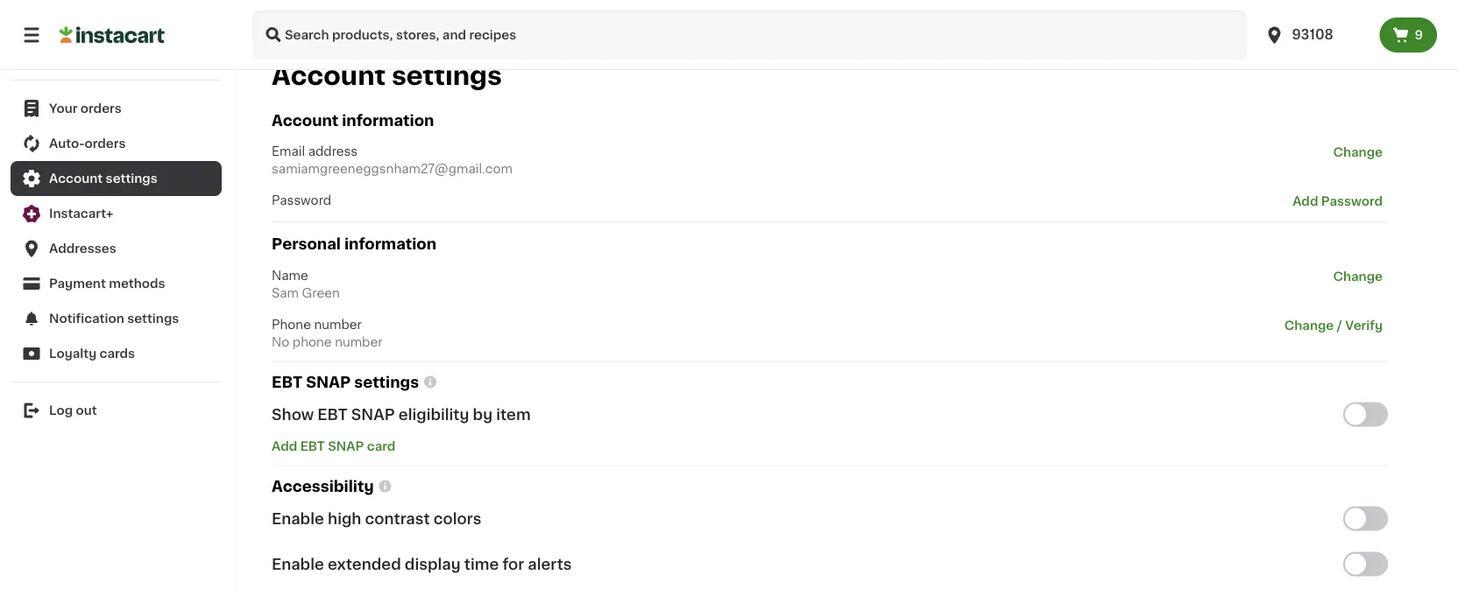 Task type: describe. For each thing, give the bounding box(es) containing it.
change for personal information
[[1334, 271, 1383, 283]]

1 vertical spatial number
[[335, 336, 383, 349]]

add for add ebt snap card
[[272, 441, 297, 453]]

email address samiamgreeneggsnham27@gmail.com
[[272, 146, 513, 176]]

display
[[405, 558, 461, 573]]

add password
[[1293, 196, 1383, 208]]

time
[[464, 558, 499, 573]]

email
[[272, 146, 305, 158]]

2 vertical spatial account
[[49, 173, 103, 185]]

high
[[328, 512, 361, 527]]

information for personal information
[[344, 238, 437, 253]]

addresses link
[[11, 232, 222, 267]]

address
[[308, 146, 358, 158]]

sam
[[272, 287, 299, 300]]

change button for account information
[[1328, 143, 1388, 163]]

methods
[[109, 278, 165, 291]]

change button for personal information
[[1328, 267, 1388, 286]]

by
[[473, 408, 493, 423]]

account information
[[272, 114, 434, 129]]

add password button
[[1288, 192, 1388, 212]]

your
[[49, 103, 78, 115]]

snap for show ebt snap eligibility by item
[[351, 408, 395, 423]]

personal information
[[272, 238, 437, 253]]

verify
[[1346, 320, 1383, 332]]

0 horizontal spatial account settings
[[49, 173, 158, 185]]

snap for add ebt snap card
[[328, 441, 364, 453]]

enable high contrast colors
[[272, 512, 482, 527]]

enable extended display time for alerts
[[272, 558, 572, 573]]

2 93108 button from the left
[[1264, 11, 1369, 60]]

card
[[367, 441, 396, 453]]

notification settings
[[49, 313, 179, 326]]

change / verify button
[[1280, 316, 1388, 336]]

samiamgreeneggsnham27@gmail.com
[[272, 164, 513, 176]]

0 vertical spatial ebt
[[272, 375, 303, 390]]

for
[[503, 558, 524, 573]]

change inside button
[[1285, 320, 1334, 332]]

0 vertical spatial snap
[[306, 375, 351, 390]]

change for account information
[[1334, 147, 1383, 159]]

1 vertical spatial account
[[272, 114, 339, 129]]

0 vertical spatial account settings
[[272, 64, 502, 89]]

extended
[[328, 558, 401, 573]]

0 vertical spatial account
[[272, 64, 386, 89]]

payment
[[49, 278, 106, 291]]

orders for your orders
[[81, 103, 122, 115]]

phone
[[272, 319, 311, 331]]

eligibility
[[399, 408, 469, 423]]

back link
[[11, 35, 222, 70]]

0 vertical spatial number
[[314, 319, 362, 331]]

your orders
[[49, 103, 122, 115]]

ebt for show
[[318, 408, 348, 423]]



Task type: locate. For each thing, give the bounding box(es) containing it.
information for account information
[[342, 114, 434, 129]]

change / verify
[[1285, 320, 1383, 332]]

settings
[[392, 64, 502, 89], [106, 173, 158, 185], [127, 313, 179, 326], [354, 375, 419, 390]]

93108 button
[[1254, 11, 1380, 60], [1264, 11, 1369, 60]]

account settings link
[[11, 162, 222, 197]]

1 vertical spatial orders
[[85, 138, 126, 150]]

snap up the card
[[351, 408, 395, 423]]

show
[[272, 408, 314, 423]]

93108
[[1292, 28, 1334, 41]]

instacart logo image
[[60, 25, 165, 46]]

name sam green
[[272, 270, 340, 300]]

number up the ebt snap settings at the left
[[335, 336, 383, 349]]

alerts
[[528, 558, 572, 573]]

1 horizontal spatial add
[[1293, 196, 1319, 208]]

snap left the card
[[328, 441, 364, 453]]

enable for enable extended display time for alerts
[[272, 558, 324, 573]]

0 horizontal spatial password
[[272, 195, 331, 207]]

enable
[[272, 512, 324, 527], [272, 558, 324, 573]]

account up instacart+
[[49, 173, 103, 185]]

ebt up show
[[272, 375, 303, 390]]

password inside button
[[1322, 196, 1383, 208]]

0 vertical spatial add
[[1293, 196, 1319, 208]]

9
[[1415, 29, 1423, 41]]

log out
[[49, 405, 97, 418]]

2 change button from the top
[[1328, 267, 1388, 286]]

add ebt snap card
[[272, 441, 396, 453]]

ebt down show
[[300, 441, 325, 453]]

enable left extended in the bottom left of the page
[[272, 558, 324, 573]]

change up the verify
[[1334, 271, 1383, 283]]

notification settings link
[[11, 302, 222, 337]]

add for add password
[[1293, 196, 1319, 208]]

accessibility
[[272, 480, 374, 495]]

snap
[[306, 375, 351, 390], [351, 408, 395, 423], [328, 441, 364, 453]]

change button up the verify
[[1328, 267, 1388, 286]]

instacart+
[[49, 208, 113, 220]]

0 vertical spatial change button
[[1328, 143, 1388, 163]]

1 horizontal spatial account settings
[[272, 64, 502, 89]]

personal
[[272, 238, 341, 253]]

change button up add password button
[[1328, 143, 1388, 163]]

change left / on the right of page
[[1285, 320, 1334, 332]]

out
[[76, 405, 97, 418]]

0 vertical spatial information
[[342, 114, 434, 129]]

1 vertical spatial add
[[272, 441, 297, 453]]

contrast
[[365, 512, 430, 527]]

payment methods link
[[11, 267, 222, 302]]

password
[[272, 195, 331, 207], [1322, 196, 1383, 208]]

account settings
[[272, 64, 502, 89], [49, 173, 158, 185]]

back
[[49, 46, 81, 58]]

add
[[1293, 196, 1319, 208], [272, 441, 297, 453]]

account
[[272, 64, 386, 89], [272, 114, 339, 129], [49, 173, 103, 185]]

loyalty cards
[[49, 348, 135, 361]]

item
[[496, 408, 531, 423]]

number up phone
[[314, 319, 362, 331]]

payment methods
[[49, 278, 165, 291]]

1 93108 button from the left
[[1254, 11, 1380, 60]]

auto-
[[49, 138, 85, 150]]

orders for auto-orders
[[85, 138, 126, 150]]

add inside button
[[1293, 196, 1319, 208]]

Search field
[[252, 11, 1247, 60]]

/
[[1337, 320, 1343, 332]]

change up add password button
[[1334, 147, 1383, 159]]

2 vertical spatial change
[[1285, 320, 1334, 332]]

orders up the "auto-orders"
[[81, 103, 122, 115]]

log
[[49, 405, 73, 418]]

account up account information
[[272, 64, 386, 89]]

ebt for add
[[300, 441, 325, 453]]

2 enable from the top
[[272, 558, 324, 573]]

colors
[[434, 512, 482, 527]]

information
[[342, 114, 434, 129], [344, 238, 437, 253]]

2 vertical spatial snap
[[328, 441, 364, 453]]

loyalty cards link
[[11, 337, 222, 372]]

1 vertical spatial ebt
[[318, 408, 348, 423]]

0 horizontal spatial add
[[272, 441, 297, 453]]

0 vertical spatial change
[[1334, 147, 1383, 159]]

change button
[[1328, 143, 1388, 163], [1328, 267, 1388, 286]]

1 vertical spatial change button
[[1328, 267, 1388, 286]]

cards
[[100, 348, 135, 361]]

1 vertical spatial information
[[344, 238, 437, 253]]

ebt snap settings
[[272, 375, 419, 390]]

account settings up account information
[[272, 64, 502, 89]]

phone number no phone number
[[272, 319, 383, 349]]

1 vertical spatial account settings
[[49, 173, 158, 185]]

1 vertical spatial enable
[[272, 558, 324, 573]]

9 button
[[1380, 18, 1437, 53]]

2 vertical spatial ebt
[[300, 441, 325, 453]]

enable down accessibility
[[272, 512, 324, 527]]

enable for enable high contrast colors
[[272, 512, 324, 527]]

1 vertical spatial change
[[1334, 271, 1383, 283]]

account up email
[[272, 114, 339, 129]]

1 enable from the top
[[272, 512, 324, 527]]

green
[[302, 287, 340, 300]]

None search field
[[252, 11, 1247, 60]]

information up email address samiamgreeneggsnham27@gmail.com
[[342, 114, 434, 129]]

1 change button from the top
[[1328, 143, 1388, 163]]

no
[[272, 336, 289, 349]]

ebt
[[272, 375, 303, 390], [318, 408, 348, 423], [300, 441, 325, 453]]

add ebt snap card link
[[272, 441, 396, 453]]

information down samiamgreeneggsnham27@gmail.com
[[344, 238, 437, 253]]

1 vertical spatial snap
[[351, 408, 395, 423]]

change
[[1334, 147, 1383, 159], [1334, 271, 1383, 283], [1285, 320, 1334, 332]]

number
[[314, 319, 362, 331], [335, 336, 383, 349]]

show ebt snap eligibility by item
[[272, 408, 531, 423]]

snap down phone
[[306, 375, 351, 390]]

phone
[[293, 336, 332, 349]]

account settings down "auto-orders" link
[[49, 173, 158, 185]]

orders down your orders link
[[85, 138, 126, 150]]

name
[[272, 270, 308, 282]]

0 vertical spatial orders
[[81, 103, 122, 115]]

auto-orders
[[49, 138, 126, 150]]

your orders link
[[11, 92, 222, 127]]

addresses
[[49, 243, 116, 256]]

loyalty
[[49, 348, 97, 361]]

auto-orders link
[[11, 127, 222, 162]]

1 horizontal spatial password
[[1322, 196, 1383, 208]]

ebt up add ebt snap card
[[318, 408, 348, 423]]

0 vertical spatial enable
[[272, 512, 324, 527]]

instacart+ link
[[11, 197, 222, 232]]

notification
[[49, 313, 124, 326]]

orders
[[81, 103, 122, 115], [85, 138, 126, 150]]

log out link
[[11, 394, 222, 429]]



Task type: vqa. For each thing, say whether or not it's contained in the screenshot.
On
no



